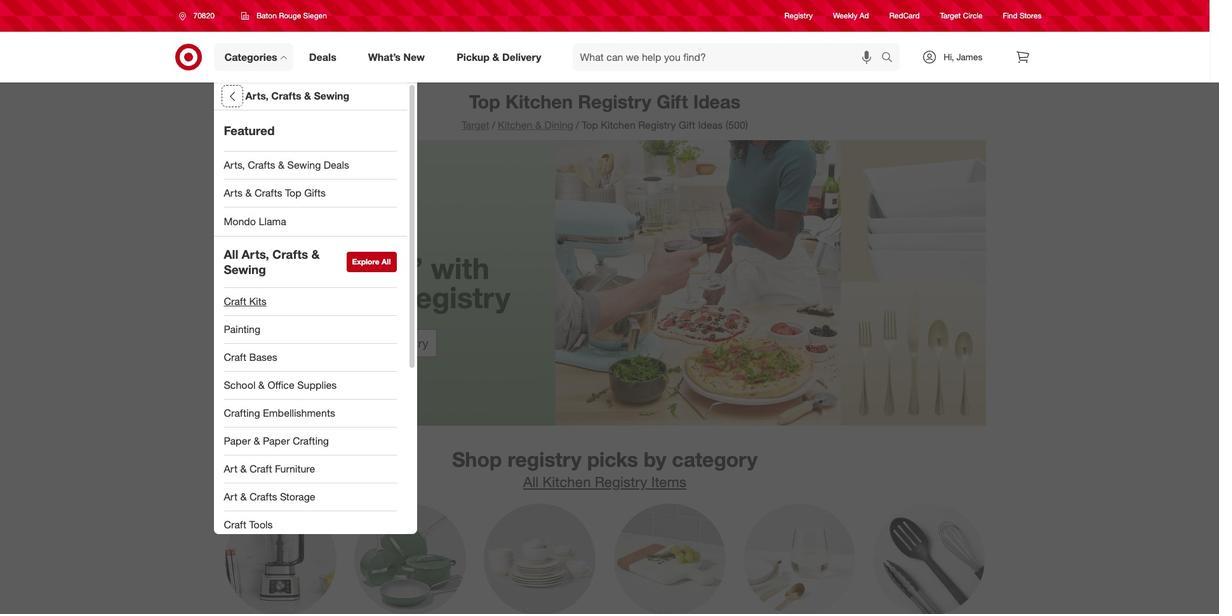 Task type: describe. For each thing, give the bounding box(es) containing it.
dining
[[544, 119, 573, 131]]

say
[[287, 251, 338, 286]]

what's
[[368, 51, 401, 63]]

art & crafts storage
[[224, 491, 315, 503]]

sewing for arts, crafts & sewing
[[314, 90, 349, 102]]

do"
[[375, 251, 423, 286]]

2 paper from the left
[[263, 435, 290, 447]]

mondo
[[224, 215, 256, 228]]

0 horizontal spatial crafting
[[224, 407, 260, 419]]

all arts, crafts & sewing
[[224, 247, 320, 277]]

wedding
[[267, 280, 386, 315]]

stores
[[1020, 11, 1042, 21]]

painting link
[[214, 316, 407, 344]]

crafts up the featured
[[271, 90, 301, 102]]

art & craft furniture
[[224, 463, 315, 475]]

shop
[[452, 448, 502, 473]]

crafting inside 'link'
[[293, 435, 329, 447]]

featured
[[224, 123, 275, 138]]

delivery
[[502, 51, 541, 63]]

furniture
[[275, 463, 315, 475]]

craft up "art & crafts storage"
[[250, 463, 272, 475]]

What can we help you find? suggestions appear below search field
[[572, 43, 885, 71]]

couple cheers after making homemade pizzas. silverware and bowls in view. image
[[224, 140, 986, 426]]

school
[[224, 379, 256, 392]]

crafting embellishments
[[224, 407, 335, 419]]

items
[[651, 474, 686, 491]]

baton rouge siegen
[[256, 11, 327, 20]]

painting
[[224, 323, 260, 336]]

0 vertical spatial top
[[469, 90, 500, 113]]

2 horizontal spatial top
[[582, 119, 598, 131]]

craft kits link
[[214, 288, 407, 316]]

& inside all arts, crafts & sewing
[[311, 247, 320, 262]]

pickup
[[457, 51, 490, 63]]

baton rouge siegen button
[[233, 4, 335, 27]]

picks
[[587, 448, 638, 473]]

supplies
[[297, 379, 337, 392]]

registry link
[[785, 10, 813, 21]]

deals link
[[298, 43, 352, 71]]

& inside art & craft furniture link
[[240, 463, 247, 475]]

paper & paper crafting link
[[214, 428, 407, 456]]

& inside "arts & crafts top gifts" link
[[245, 187, 252, 199]]

crafts for &
[[272, 247, 308, 262]]

arts, inside all arts, crafts & sewing
[[242, 247, 269, 262]]

arts, crafts & sewing
[[245, 90, 349, 102]]

arts
[[224, 187, 243, 199]]

paper & paper crafting
[[224, 435, 329, 447]]

explore all link
[[346, 252, 397, 272]]

category
[[672, 448, 758, 473]]

crafts for top
[[255, 187, 282, 199]]

registry inside shop registry picks by category all kitchen registry items
[[595, 474, 647, 491]]

pickup & delivery link
[[446, 43, 557, 71]]

search
[[876, 52, 906, 65]]

all inside all arts, crafts & sewing
[[224, 247, 238, 262]]

mondo llama
[[224, 215, 286, 228]]

& inside art & crafts storage link
[[240, 491, 247, 503]]

arts, for arts, crafts & sewing
[[245, 90, 269, 102]]

& inside top kitchen registry gift ideas target / kitchen & dining / top kitchen registry gift ideas (500)
[[535, 119, 542, 131]]

hi,
[[944, 51, 954, 62]]

art & craft furniture link
[[214, 456, 407, 484]]

kitchen & dining link
[[498, 119, 573, 131]]

what's new link
[[357, 43, 441, 71]]

crafting embellishments link
[[214, 400, 407, 428]]

arts & crafts top gifts
[[224, 187, 326, 199]]

storage
[[280, 491, 315, 503]]

crafts for storage
[[250, 491, 277, 503]]

sewing inside all arts, crafts & sewing
[[224, 262, 266, 277]]

pickup & delivery
[[457, 51, 541, 63]]

craft tools link
[[214, 511, 407, 539]]

crafts up arts & crafts top gifts on the left top of page
[[248, 159, 275, 171]]

target circle link
[[940, 10, 983, 21]]

target for target circle
[[940, 11, 961, 21]]

rouge
[[279, 11, 301, 20]]

art for art & crafts storage
[[224, 491, 238, 503]]

james
[[957, 51, 983, 62]]

find stores link
[[1003, 10, 1042, 21]]

0 vertical spatial deals
[[309, 51, 336, 63]]

arts, for arts, crafts & sewing deals
[[224, 159, 245, 171]]

ad
[[860, 11, 869, 21]]

2 / from the left
[[576, 119, 579, 131]]

1 horizontal spatial all
[[382, 257, 391, 267]]

1 vertical spatial gift
[[679, 119, 695, 131]]

by
[[644, 448, 666, 473]]

top kitchen registry gift ideas target / kitchen & dining / top kitchen registry gift ideas (500)
[[462, 90, 748, 131]]

find
[[1003, 11, 1018, 21]]

gifts
[[304, 187, 326, 199]]

weekly ad link
[[833, 10, 869, 21]]

bases
[[249, 351, 277, 364]]

70820
[[193, 11, 215, 20]]

embellishments
[[263, 407, 335, 419]]

all inside shop registry picks by category all kitchen registry items
[[523, 474, 539, 491]]

0 vertical spatial ideas
[[693, 90, 741, 113]]

& inside paper & paper crafting 'link'
[[254, 435, 260, 447]]

1 vertical spatial deals
[[324, 159, 349, 171]]



Task type: locate. For each thing, give the bounding box(es) containing it.
0 vertical spatial sewing
[[314, 90, 349, 102]]

mondo llama link
[[214, 208, 407, 236]]

ideas
[[693, 90, 741, 113], [698, 119, 723, 131]]

school & office supplies
[[224, 379, 337, 392]]

crafts up the tools
[[250, 491, 277, 503]]

deals up gifts
[[324, 159, 349, 171]]

craft
[[224, 295, 246, 308], [224, 351, 246, 364], [250, 463, 272, 475], [224, 519, 246, 531]]

target inside button
[[348, 337, 381, 351]]

2 art from the top
[[224, 491, 238, 503]]

kitchen right dining
[[601, 119, 636, 131]]

crafts inside all arts, crafts & sewing
[[272, 247, 308, 262]]

& down mondo llama link
[[311, 247, 320, 262]]

craft bases
[[224, 351, 277, 364]]

craft for craft tools
[[224, 519, 246, 531]]

weekly
[[833, 11, 858, 21]]

redcard link
[[889, 10, 920, 21]]

& up arts & crafts top gifts on the left top of page
[[278, 159, 285, 171]]

weekly ad
[[833, 11, 869, 21]]

sewing for arts, crafts & sewing deals
[[287, 159, 321, 171]]

& left office
[[258, 379, 265, 392]]

0 vertical spatial crafting
[[224, 407, 260, 419]]

0 vertical spatial target
[[940, 11, 961, 21]]

paper down crafting embellishments
[[263, 435, 290, 447]]

top
[[469, 90, 500, 113], [582, 119, 598, 131], [285, 187, 301, 199]]

all right explore
[[382, 257, 391, 267]]

sewing up "arts & crafts top gifts" link
[[287, 159, 321, 171]]

"i
[[346, 251, 367, 286]]

arts, crafts & sewing deals
[[224, 159, 349, 171]]

0 horizontal spatial all
[[224, 247, 238, 262]]

arts, inside arts, crafts & sewing deals link
[[224, 159, 245, 171]]

/ right dining
[[576, 119, 579, 131]]

0 horizontal spatial /
[[492, 119, 495, 131]]

2 vertical spatial sewing
[[224, 262, 266, 277]]

1 / from the left
[[492, 119, 495, 131]]

craft left the tools
[[224, 519, 246, 531]]

1 horizontal spatial top
[[469, 90, 500, 113]]

craft left "kits"
[[224, 295, 246, 308]]

& up the art & craft furniture
[[254, 435, 260, 447]]

arts,
[[245, 90, 269, 102], [224, 159, 245, 171], [242, 247, 269, 262]]

registry inside button
[[384, 337, 428, 351]]

ideas up the (500)
[[693, 90, 741, 113]]

1 vertical spatial arts,
[[224, 159, 245, 171]]

categories link
[[214, 43, 293, 71]]

0 vertical spatial gift
[[657, 90, 688, 113]]

tools
[[249, 519, 273, 531]]

craft bases link
[[214, 344, 407, 372]]

target for target registry
[[348, 337, 381, 351]]

1 paper from the left
[[224, 435, 251, 447]]

registry
[[785, 11, 813, 21], [578, 90, 651, 113], [638, 119, 676, 131], [394, 280, 510, 315], [384, 337, 428, 351], [595, 474, 647, 491]]

gift
[[657, 90, 688, 113], [679, 119, 695, 131]]

2 vertical spatial arts,
[[242, 247, 269, 262]]

craft inside 'link'
[[224, 519, 246, 531]]

kitchen down registry
[[543, 474, 591, 491]]

crafts up llama at the left top
[[255, 187, 282, 199]]

target
[[940, 11, 961, 21], [462, 119, 489, 131], [348, 337, 381, 351]]

2 vertical spatial target
[[348, 337, 381, 351]]

office
[[268, 379, 294, 392]]

1 horizontal spatial paper
[[263, 435, 290, 447]]

craft for craft kits
[[224, 295, 246, 308]]

1 horizontal spatial target
[[462, 119, 489, 131]]

with
[[431, 251, 489, 286]]

0 horizontal spatial target
[[348, 337, 381, 351]]

top up target link
[[469, 90, 500, 113]]

& right arts
[[245, 187, 252, 199]]

art for art & craft furniture
[[224, 463, 238, 475]]

1 vertical spatial target
[[462, 119, 489, 131]]

1 horizontal spatial crafting
[[293, 435, 329, 447]]

explore all
[[352, 257, 391, 267]]

target inside top kitchen registry gift ideas target / kitchen & dining / top kitchen registry gift ideas (500)
[[462, 119, 489, 131]]

0 vertical spatial art
[[224, 463, 238, 475]]

llama
[[259, 215, 286, 228]]

search button
[[876, 43, 906, 74]]

top left gifts
[[285, 187, 301, 199]]

find stores
[[1003, 11, 1042, 21]]

craft kits
[[224, 295, 267, 308]]

2 horizontal spatial all
[[523, 474, 539, 491]]

art up craft tools
[[224, 491, 238, 503]]

shop registry picks by category all kitchen registry items
[[452, 448, 758, 491]]

& right pickup at the top of the page
[[492, 51, 499, 63]]

& inside arts, crafts & sewing deals link
[[278, 159, 285, 171]]

arts, up arts
[[224, 159, 245, 171]]

& inside school & office supplies link
[[258, 379, 265, 392]]

& down deals link
[[304, 90, 311, 102]]

1 vertical spatial art
[[224, 491, 238, 503]]

paper
[[224, 435, 251, 447], [263, 435, 290, 447]]

0 horizontal spatial top
[[285, 187, 301, 199]]

target link
[[462, 119, 489, 131]]

2 horizontal spatial target
[[940, 11, 961, 21]]

1 art from the top
[[224, 463, 238, 475]]

sewing down deals link
[[314, 90, 349, 102]]

craft for craft bases
[[224, 351, 246, 364]]

sewing up craft kits
[[224, 262, 266, 277]]

sewing
[[314, 90, 349, 102], [287, 159, 321, 171], [224, 262, 266, 277]]

/
[[492, 119, 495, 131], [576, 119, 579, 131]]

circle
[[963, 11, 983, 21]]

arts & crafts top gifts link
[[214, 180, 407, 208]]

categories
[[224, 51, 277, 63]]

/ right target link
[[492, 119, 495, 131]]

target circle
[[940, 11, 983, 21]]

1 vertical spatial crafting
[[293, 435, 329, 447]]

redcard
[[889, 11, 920, 21]]

& inside the pickup & delivery link
[[492, 51, 499, 63]]

kits
[[249, 295, 267, 308]]

2 vertical spatial top
[[285, 187, 301, 199]]

hi, james
[[944, 51, 983, 62]]

1 vertical spatial ideas
[[698, 119, 723, 131]]

deals down siegen
[[309, 51, 336, 63]]

kitchen inside shop registry picks by category all kitchen registry items
[[543, 474, 591, 491]]

art & crafts storage link
[[214, 484, 407, 511]]

school & office supplies link
[[214, 372, 407, 400]]

all down mondo
[[224, 247, 238, 262]]

all kitchen registry items link
[[523, 474, 686, 491]]

new
[[403, 51, 425, 63]]

crafting down school
[[224, 407, 260, 419]]

target registry
[[348, 337, 428, 351]]

arts, up the featured
[[245, 90, 269, 102]]

arts, down mondo llama
[[242, 247, 269, 262]]

deals
[[309, 51, 336, 63], [324, 159, 349, 171]]

all down registry
[[523, 474, 539, 491]]

&
[[492, 51, 499, 63], [304, 90, 311, 102], [535, 119, 542, 131], [278, 159, 285, 171], [245, 187, 252, 199], [311, 247, 320, 262], [258, 379, 265, 392], [254, 435, 260, 447], [240, 463, 247, 475], [240, 491, 247, 503]]

siegen
[[303, 11, 327, 20]]

art up "art & crafts storage"
[[224, 463, 238, 475]]

target left 'kitchen & dining' link
[[462, 119, 489, 131]]

1 vertical spatial sewing
[[287, 159, 321, 171]]

ideas left the (500)
[[698, 119, 723, 131]]

arts, crafts & sewing deals link
[[214, 152, 407, 180]]

baton
[[256, 11, 277, 20]]

1 vertical spatial top
[[582, 119, 598, 131]]

say "i do" with wedding registry
[[267, 251, 510, 315]]

all
[[224, 247, 238, 262], [382, 257, 391, 267], [523, 474, 539, 491]]

0 vertical spatial arts,
[[245, 90, 269, 102]]

crafting down crafting embellishments link
[[293, 435, 329, 447]]

0 horizontal spatial paper
[[224, 435, 251, 447]]

registry inside the say "i do" with wedding registry
[[394, 280, 510, 315]]

craft tools
[[224, 519, 273, 531]]

target inside target circle link
[[940, 11, 961, 21]]

& up "art & crafts storage"
[[240, 463, 247, 475]]

craft left bases
[[224, 351, 246, 364]]

kitchen right target link
[[498, 119, 532, 131]]

1 horizontal spatial /
[[576, 119, 579, 131]]

& left dining
[[535, 119, 542, 131]]

kitchen up 'kitchen & dining' link
[[505, 90, 573, 113]]

crafts
[[271, 90, 301, 102], [248, 159, 275, 171], [255, 187, 282, 199], [272, 247, 308, 262], [250, 491, 277, 503]]

crafts down llama at the left top
[[272, 247, 308, 262]]

registry
[[508, 448, 582, 473]]

target down wedding
[[348, 337, 381, 351]]

70820 button
[[170, 4, 228, 27]]

(500)
[[726, 119, 748, 131]]

explore
[[352, 257, 380, 267]]

what's new
[[368, 51, 425, 63]]

top right dining
[[582, 119, 598, 131]]

target left circle
[[940, 11, 961, 21]]

& up craft tools
[[240, 491, 247, 503]]

paper up the art & craft furniture
[[224, 435, 251, 447]]

target registry button
[[340, 330, 437, 358]]



Task type: vqa. For each thing, say whether or not it's contained in the screenshot.
Questions
no



